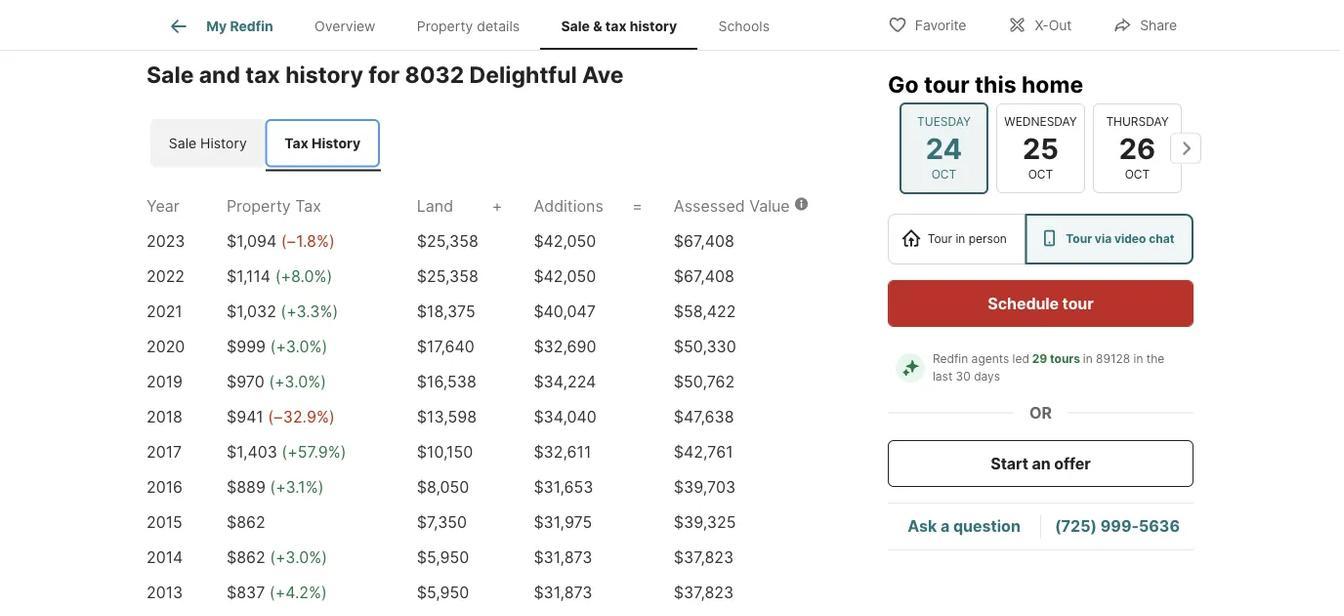 Task type: describe. For each thing, give the bounding box(es) containing it.
$42,050 for (+8.0%)
[[534, 267, 596, 286]]

redfin agents led 29 tours in 89128
[[933, 352, 1131, 366]]

x-
[[1035, 17, 1049, 34]]

$970
[[227, 373, 264, 392]]

tour via video chat
[[1066, 232, 1175, 246]]

overview tab
[[294, 3, 396, 50]]

this
[[975, 70, 1017, 98]]

details
[[477, 18, 520, 34]]

assessed
[[674, 197, 745, 216]]

tab list containing sale history
[[147, 115, 384, 172]]

offer
[[1054, 454, 1091, 473]]

tour in person option
[[888, 214, 1026, 265]]

$39,703
[[674, 478, 736, 497]]

$25,358 for $1,114 (+8.0%)
[[417, 267, 479, 286]]

person
[[969, 232, 1007, 246]]

schools tab
[[698, 3, 791, 50]]

tuesday
[[918, 115, 971, 129]]

for
[[369, 61, 400, 88]]

led
[[1013, 352, 1030, 366]]

$941
[[227, 408, 264, 427]]

8032
[[405, 61, 464, 88]]

$889
[[227, 478, 266, 497]]

video
[[1115, 232, 1146, 246]]

start an offer button
[[888, 441, 1194, 488]]

(+57.9%)
[[282, 443, 346, 462]]

wednesday 25 oct
[[1005, 115, 1077, 182]]

in the last 30 days
[[933, 352, 1168, 384]]

$7,350
[[417, 514, 467, 533]]

history for &
[[630, 18, 677, 34]]

ave
[[582, 61, 624, 88]]

(+3.0%) for $999 (+3.0%)
[[270, 338, 328, 357]]

(+3.3%)
[[281, 303, 338, 322]]

wednesday
[[1005, 115, 1077, 129]]

sale and tax history for 8032 delightful ave
[[147, 61, 624, 88]]

$1,403 (+57.9%)
[[227, 443, 346, 462]]

share
[[1141, 17, 1177, 34]]

additions
[[534, 197, 604, 216]]

$17,640
[[417, 338, 475, 357]]

+
[[492, 197, 503, 216]]

sale for sale & tax history
[[561, 18, 590, 34]]

schedule tour button
[[888, 280, 1194, 327]]

$999 (+3.0%)
[[227, 338, 328, 357]]

$67,408 for $1,094 (−1.8%)
[[674, 232, 735, 251]]

value
[[750, 197, 790, 216]]

oct for 24
[[932, 168, 957, 182]]

schedule tour
[[988, 294, 1094, 313]]

property for property tax
[[227, 197, 291, 216]]

24
[[926, 131, 963, 165]]

$13,598
[[417, 408, 477, 427]]

$862 for $862 (+3.0%)
[[227, 549, 265, 568]]

land
[[417, 197, 453, 216]]

share button
[[1097, 4, 1194, 44]]

$1,032
[[227, 303, 276, 322]]

2014
[[147, 549, 183, 568]]

$941 (−32.9%)
[[227, 408, 335, 427]]

2017
[[147, 443, 182, 462]]

$1,114 (+8.0%)
[[227, 267, 332, 286]]

$5,950 for $837 (+4.2%)
[[417, 584, 469, 603]]

tax history tab
[[265, 119, 380, 168]]

$31,873 for (+3.0%)
[[534, 549, 593, 568]]

$40,047
[[534, 303, 596, 322]]

my redfin link
[[167, 15, 273, 38]]

overview
[[315, 18, 376, 34]]

$970 (+3.0%)
[[227, 373, 326, 392]]

sale for sale history
[[169, 135, 197, 152]]

$50,330
[[674, 338, 737, 357]]

(−32.9%)
[[268, 408, 335, 427]]

$31,873 for (+4.2%)
[[534, 584, 593, 603]]

tour for schedule
[[1063, 294, 1094, 313]]

$16,538
[[417, 373, 477, 392]]

$10,150
[[417, 443, 473, 462]]

go tour this home
[[888, 70, 1084, 98]]

tours
[[1050, 352, 1081, 366]]

ask a question link
[[908, 517, 1021, 536]]

schedule
[[988, 294, 1059, 313]]

$837
[[227, 584, 265, 603]]

out
[[1049, 17, 1072, 34]]

$18,375
[[417, 303, 476, 322]]

89128
[[1096, 352, 1131, 366]]

1 vertical spatial tax
[[295, 197, 321, 216]]

2016
[[147, 478, 183, 497]]

history for tax history
[[312, 135, 361, 152]]

the
[[1147, 352, 1165, 366]]

tax inside tab
[[285, 135, 309, 152]]

$47,638
[[674, 408, 734, 427]]

$1,114
[[227, 267, 271, 286]]

ask
[[908, 517, 937, 536]]

thursday 26 oct
[[1106, 115, 1169, 182]]

home
[[1022, 70, 1084, 98]]

ask a question
[[908, 517, 1021, 536]]

2013
[[147, 584, 183, 603]]

$39,325
[[674, 514, 736, 533]]

list box containing tour in person
[[888, 214, 1194, 265]]



Task type: vqa. For each thing, say whether or not it's contained in the screenshot.
(lot)
no



Task type: locate. For each thing, give the bounding box(es) containing it.
tax for &
[[606, 18, 627, 34]]

1 vertical spatial sale
[[147, 61, 194, 88]]

$5,950
[[417, 549, 469, 568], [417, 584, 469, 603]]

999-
[[1101, 517, 1139, 536]]

tax right the &
[[606, 18, 627, 34]]

$67,408 up the $58,422
[[674, 267, 735, 286]]

oct down 25
[[1029, 168, 1054, 182]]

tour via video chat option
[[1026, 214, 1194, 265]]

$37,823
[[674, 549, 734, 568], [674, 584, 734, 603]]

tab list up '8032'
[[147, 0, 806, 50]]

last
[[933, 370, 953, 384]]

25
[[1023, 131, 1059, 165]]

$50,762
[[674, 373, 735, 392]]

2021
[[147, 303, 183, 322]]

0 vertical spatial sale
[[561, 18, 590, 34]]

property up '$1,094'
[[227, 197, 291, 216]]

&
[[593, 18, 602, 34]]

thursday
[[1106, 115, 1169, 129]]

x-out
[[1035, 17, 1072, 34]]

sale for sale and tax history for 8032 delightful ave
[[147, 61, 194, 88]]

tour left person
[[928, 232, 953, 246]]

(+3.0%) down (+3.3%)
[[270, 338, 328, 357]]

$862 down $889
[[227, 514, 265, 533]]

1 $25,358 from the top
[[417, 232, 479, 251]]

tour up tuesday
[[924, 70, 970, 98]]

$37,823 for $862 (+3.0%)
[[674, 549, 734, 568]]

(−1.8%)
[[281, 232, 335, 251]]

history down and
[[200, 135, 247, 152]]

1 $67,408 from the top
[[674, 232, 735, 251]]

sale & tax history tab
[[541, 3, 698, 50]]

history
[[200, 135, 247, 152], [312, 135, 361, 152]]

29
[[1032, 352, 1048, 366]]

1 vertical spatial $862
[[227, 549, 265, 568]]

tax inside tab
[[606, 18, 627, 34]]

tax up the "(−1.8%)"
[[295, 197, 321, 216]]

tour in person
[[928, 232, 1007, 246]]

1 vertical spatial $25,358
[[417, 267, 479, 286]]

in inside option
[[956, 232, 966, 246]]

go
[[888, 70, 919, 98]]

$34,224
[[534, 373, 596, 392]]

$31,873
[[534, 549, 593, 568], [534, 584, 593, 603]]

0 horizontal spatial oct
[[932, 168, 957, 182]]

sale
[[561, 18, 590, 34], [147, 61, 194, 88], [169, 135, 197, 152]]

1 horizontal spatial tour
[[1066, 232, 1092, 246]]

$8,050
[[417, 478, 469, 497]]

0 horizontal spatial tour
[[928, 232, 953, 246]]

year
[[147, 197, 180, 216]]

1 tab list from the top
[[147, 0, 806, 50]]

2 $5,950 from the top
[[417, 584, 469, 603]]

(+3.0%) up (−32.9%)
[[269, 373, 326, 392]]

(+3.0%) for $970 (+3.0%)
[[269, 373, 326, 392]]

=
[[632, 197, 643, 216]]

tax right and
[[246, 61, 280, 88]]

1 horizontal spatial history
[[630, 18, 677, 34]]

days
[[974, 370, 1001, 384]]

oct for 25
[[1029, 168, 1054, 182]]

26
[[1120, 131, 1156, 165]]

2020
[[147, 338, 185, 357]]

favorite
[[915, 17, 967, 34]]

2 $42,050 from the top
[[534, 267, 596, 286]]

1 horizontal spatial oct
[[1029, 168, 1054, 182]]

tour for tour via video chat
[[1066, 232, 1092, 246]]

2 tour from the left
[[1066, 232, 1092, 246]]

delightful
[[469, 61, 577, 88]]

0 vertical spatial tax
[[606, 18, 627, 34]]

1 $37,823 from the top
[[674, 549, 734, 568]]

$67,408
[[674, 232, 735, 251], [674, 267, 735, 286]]

tax up property tax
[[285, 135, 309, 152]]

$25,358 for $1,094 (−1.8%)
[[417, 232, 479, 251]]

$1,403
[[227, 443, 277, 462]]

property for property details
[[417, 18, 473, 34]]

(725)
[[1055, 517, 1097, 536]]

oct inside wednesday 25 oct
[[1029, 168, 1054, 182]]

question
[[954, 517, 1021, 536]]

0 horizontal spatial redfin
[[230, 18, 273, 34]]

1 horizontal spatial redfin
[[933, 352, 969, 366]]

0 horizontal spatial tax
[[246, 61, 280, 88]]

redfin inside my redfin link
[[230, 18, 273, 34]]

0 horizontal spatial property
[[227, 197, 291, 216]]

(+3.0%)
[[270, 338, 328, 357], [269, 373, 326, 392], [270, 549, 327, 568]]

sale left the &
[[561, 18, 590, 34]]

history for and
[[285, 61, 363, 88]]

$25,358 up $18,375
[[417, 267, 479, 286]]

tour left via in the right top of the page
[[1066, 232, 1092, 246]]

0 horizontal spatial tour
[[924, 70, 970, 98]]

in
[[956, 232, 966, 246], [1083, 352, 1093, 366], [1134, 352, 1144, 366]]

oct inside thursday 26 oct
[[1125, 168, 1150, 182]]

2 vertical spatial sale
[[169, 135, 197, 152]]

x-out button
[[991, 4, 1089, 44]]

tour for go
[[924, 70, 970, 98]]

2019
[[147, 373, 183, 392]]

tour inside button
[[1063, 294, 1094, 313]]

0 vertical spatial history
[[630, 18, 677, 34]]

1 vertical spatial (+3.0%)
[[269, 373, 326, 392]]

1 vertical spatial $42,050
[[534, 267, 596, 286]]

tax history
[[285, 135, 361, 152]]

$42,050 for (−1.8%)
[[534, 232, 596, 251]]

history inside tab
[[200, 135, 247, 152]]

1 horizontal spatial history
[[312, 135, 361, 152]]

1 vertical spatial $67,408
[[674, 267, 735, 286]]

assessed value
[[674, 197, 790, 216]]

2 tab list from the top
[[147, 115, 384, 172]]

1 horizontal spatial tax
[[606, 18, 627, 34]]

history for sale history
[[200, 135, 247, 152]]

redfin
[[230, 18, 273, 34], [933, 352, 969, 366]]

0 vertical spatial tour
[[924, 70, 970, 98]]

0 vertical spatial $25,358
[[417, 232, 479, 251]]

(725) 999-5636
[[1055, 517, 1180, 536]]

my redfin
[[206, 18, 273, 34]]

tour for tour in person
[[928, 232, 953, 246]]

(+4.2%)
[[270, 584, 327, 603]]

0 vertical spatial $67,408
[[674, 232, 735, 251]]

sale left and
[[147, 61, 194, 88]]

2 oct from the left
[[1029, 168, 1054, 182]]

tax for and
[[246, 61, 280, 88]]

1 vertical spatial redfin
[[933, 352, 969, 366]]

1 vertical spatial history
[[285, 61, 363, 88]]

1 vertical spatial $31,873
[[534, 584, 593, 603]]

redfin up last
[[933, 352, 969, 366]]

1 history from the left
[[200, 135, 247, 152]]

history right the &
[[630, 18, 677, 34]]

1 vertical spatial tour
[[1063, 294, 1094, 313]]

chat
[[1149, 232, 1175, 246]]

property inside "tab"
[[417, 18, 473, 34]]

1 vertical spatial $37,823
[[674, 584, 734, 603]]

0 horizontal spatial history
[[285, 61, 363, 88]]

1 horizontal spatial tour
[[1063, 294, 1094, 313]]

a
[[941, 517, 950, 536]]

in inside in the last 30 days
[[1134, 352, 1144, 366]]

1 $31,873 from the top
[[534, 549, 593, 568]]

$34,040
[[534, 408, 597, 427]]

$37,823 for $837 (+4.2%)
[[674, 584, 734, 603]]

tab list
[[147, 0, 806, 50], [147, 115, 384, 172]]

schools
[[719, 18, 770, 34]]

start an offer
[[991, 454, 1091, 473]]

0 vertical spatial property
[[417, 18, 473, 34]]

2 history from the left
[[312, 135, 361, 152]]

oct for 26
[[1125, 168, 1150, 182]]

2 vertical spatial (+3.0%)
[[270, 549, 327, 568]]

$862
[[227, 514, 265, 533], [227, 549, 265, 568]]

$862 up $837
[[227, 549, 265, 568]]

list box
[[888, 214, 1194, 265]]

0 vertical spatial $37,823
[[674, 549, 734, 568]]

1 $42,050 from the top
[[534, 232, 596, 251]]

favorite button
[[871, 4, 983, 44]]

$42,050 down additions
[[534, 232, 596, 251]]

history down sale and tax history for 8032 delightful ave
[[312, 135, 361, 152]]

in right tours
[[1083, 352, 1093, 366]]

sale & tax history
[[561, 18, 677, 34]]

tour
[[928, 232, 953, 246], [1066, 232, 1092, 246]]

5636
[[1139, 517, 1180, 536]]

1 vertical spatial $5,950
[[417, 584, 469, 603]]

tuesday 24 oct
[[918, 115, 971, 182]]

1 vertical spatial tax
[[246, 61, 280, 88]]

history down overview tab
[[285, 61, 363, 88]]

1 tour from the left
[[928, 232, 953, 246]]

0 vertical spatial tab list
[[147, 0, 806, 50]]

0 vertical spatial $5,950
[[417, 549, 469, 568]]

sale history tab
[[150, 119, 265, 168]]

$862 for $862
[[227, 514, 265, 533]]

tab list up property tax
[[147, 115, 384, 172]]

0 horizontal spatial history
[[200, 135, 247, 152]]

next image
[[1171, 133, 1202, 164]]

property details tab
[[396, 3, 541, 50]]

0 horizontal spatial in
[[956, 232, 966, 246]]

2 $31,873 from the top
[[534, 584, 593, 603]]

redfin right my
[[230, 18, 273, 34]]

tax
[[606, 18, 627, 34], [246, 61, 280, 88]]

1 oct from the left
[[932, 168, 957, 182]]

history inside tab
[[630, 18, 677, 34]]

3 oct from the left
[[1125, 168, 1150, 182]]

an
[[1032, 454, 1051, 473]]

start
[[991, 454, 1029, 473]]

via
[[1095, 232, 1112, 246]]

$5,950 for $862 (+3.0%)
[[417, 549, 469, 568]]

my
[[206, 18, 227, 34]]

2 $862 from the top
[[227, 549, 265, 568]]

0 vertical spatial $31,873
[[534, 549, 593, 568]]

1 horizontal spatial in
[[1083, 352, 1093, 366]]

oct inside 'tuesday 24 oct'
[[932, 168, 957, 182]]

2 horizontal spatial oct
[[1125, 168, 1150, 182]]

1 vertical spatial tab list
[[147, 115, 384, 172]]

$31,653
[[534, 478, 594, 497]]

0 vertical spatial $862
[[227, 514, 265, 533]]

(+3.0%) up (+4.2%)
[[270, 549, 327, 568]]

0 vertical spatial $42,050
[[534, 232, 596, 251]]

sale up the year
[[169, 135, 197, 152]]

$862 (+3.0%)
[[227, 549, 327, 568]]

oct down 24 on the right
[[932, 168, 957, 182]]

$32,611
[[534, 443, 592, 462]]

property details
[[417, 18, 520, 34]]

tab list containing my redfin
[[147, 0, 806, 50]]

$1,094 (−1.8%)
[[227, 232, 335, 251]]

oct down 26
[[1125, 168, 1150, 182]]

(+3.1%)
[[270, 478, 324, 497]]

(+3.0%) for $862 (+3.0%)
[[270, 549, 327, 568]]

None button
[[900, 102, 989, 194], [997, 103, 1086, 193], [1093, 103, 1182, 193], [900, 102, 989, 194], [997, 103, 1086, 193], [1093, 103, 1182, 193]]

1 horizontal spatial property
[[417, 18, 473, 34]]

(725) 999-5636 link
[[1055, 517, 1180, 536]]

$42,050 up $40,047
[[534, 267, 596, 286]]

property
[[417, 18, 473, 34], [227, 197, 291, 216]]

$25,358 down "land"
[[417, 232, 479, 251]]

$67,408 down assessed
[[674, 232, 735, 251]]

$999
[[227, 338, 266, 357]]

0 vertical spatial (+3.0%)
[[270, 338, 328, 357]]

1 vertical spatial property
[[227, 197, 291, 216]]

$889 (+3.1%)
[[227, 478, 324, 497]]

0 vertical spatial redfin
[[230, 18, 273, 34]]

in left person
[[956, 232, 966, 246]]

$67,408 for $1,114 (+8.0%)
[[674, 267, 735, 286]]

tour right schedule
[[1063, 294, 1094, 313]]

1 $5,950 from the top
[[417, 549, 469, 568]]

2 $67,408 from the top
[[674, 267, 735, 286]]

history inside tab
[[312, 135, 361, 152]]

1 $862 from the top
[[227, 514, 265, 533]]

in left the
[[1134, 352, 1144, 366]]

2 $37,823 from the top
[[674, 584, 734, 603]]

property up '8032'
[[417, 18, 473, 34]]

2 $25,358 from the top
[[417, 267, 479, 286]]

2 horizontal spatial in
[[1134, 352, 1144, 366]]

0 vertical spatial tax
[[285, 135, 309, 152]]



